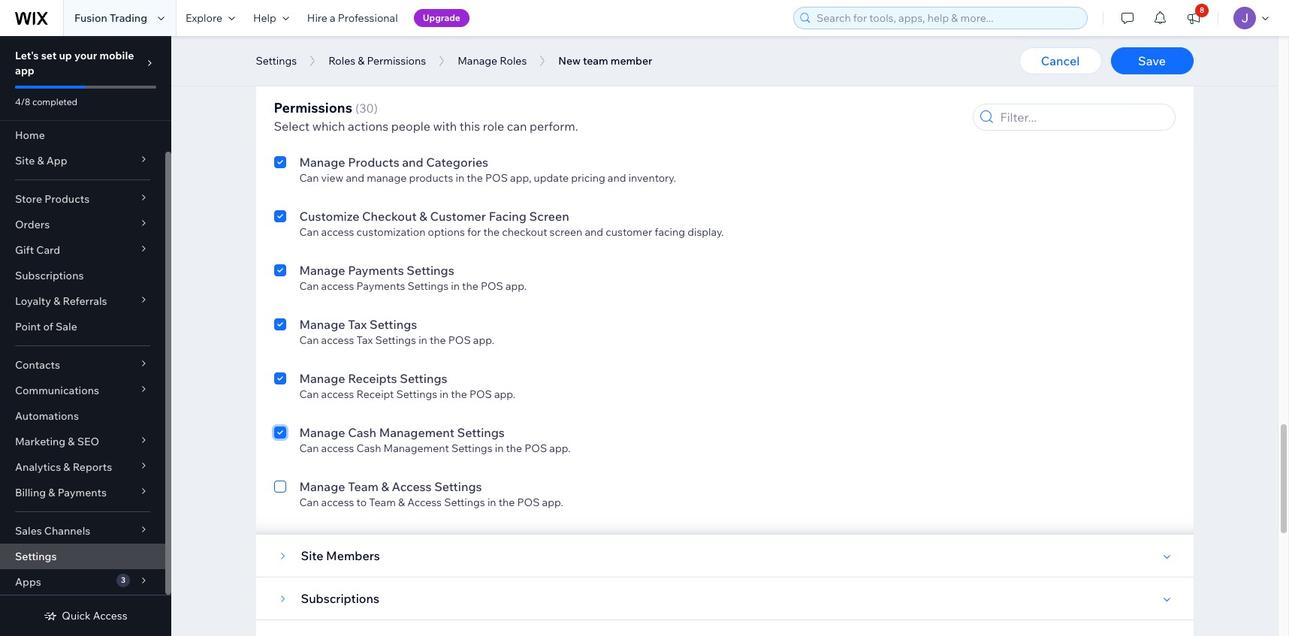 Task type: vqa. For each thing, say whether or not it's contained in the screenshot.
Default fields
no



Task type: describe. For each thing, give the bounding box(es) containing it.
let's set up your mobile app
[[15, 49, 134, 77]]

profiles
[[407, 47, 450, 62]]

screen
[[550, 225, 583, 239]]

help
[[253, 11, 276, 25]]

store products button
[[0, 186, 165, 212]]

and right pricing
[[608, 171, 626, 185]]

your
[[74, 49, 97, 62]]

can inside manage customer profiles can manage (add, edit, delete) customer's profile.
[[299, 63, 319, 77]]

loyalty & referrals button
[[0, 289, 165, 314]]

(
[[355, 101, 359, 116]]

0 vertical spatial management
[[379, 425, 455, 440]]

in inside manage products and categories can view and manage products in the pos app, update pricing and inventory.
[[456, 171, 465, 185]]

inventory.
[[629, 171, 676, 185]]

manage for cash
[[299, 425, 345, 440]]

settings inside sidebar element
[[15, 550, 57, 564]]

add
[[367, 117, 386, 131]]

8 button
[[1177, 0, 1211, 36]]

to
[[357, 496, 367, 509]]

0 vertical spatial access
[[392, 479, 432, 494]]

quick
[[62, 609, 91, 623]]

gift card button
[[0, 237, 165, 263]]

fusion trading
[[74, 11, 147, 25]]

select
[[274, 119, 310, 134]]

delete)
[[415, 63, 449, 77]]

manage for receipts
[[299, 371, 345, 386]]

site members
[[301, 549, 380, 564]]

site & app button
[[0, 148, 165, 174]]

& for referrals
[[53, 295, 60, 308]]

& right to at the bottom of the page
[[398, 496, 405, 509]]

app. inside manage tax settings can access tax settings in the pos app.
[[473, 334, 495, 347]]

1 vertical spatial tax
[[357, 334, 373, 347]]

save button
[[1111, 47, 1194, 74]]

in inside manage tax settings can access tax settings in the pos app.
[[419, 334, 427, 347]]

referrals
[[63, 295, 107, 308]]

can inside manage team & access settings can access to team & access settings in the pos app.
[[299, 496, 319, 509]]

the inside manage tax settings can access tax settings in the pos app.
[[430, 334, 446, 347]]

1 vertical spatial management
[[384, 442, 449, 455]]

the inside manage cash management settings can access cash management settings in the pos app.
[[506, 442, 522, 455]]

professional
[[338, 11, 398, 25]]

8
[[1200, 5, 1205, 15]]

home
[[15, 128, 45, 142]]

app
[[15, 64, 34, 77]]

settings inside button
[[256, 54, 297, 68]]

in inside manage discounts can view and add discount templates in the pos app.
[[485, 117, 494, 131]]

subscriptions link
[[0, 263, 165, 289]]

channels
[[44, 524, 90, 538]]

gift card
[[15, 243, 60, 257]]

manage for payments
[[299, 263, 345, 278]]

manage payments settings can access payments settings in the pos app.
[[299, 263, 527, 293]]

manage roles
[[458, 54, 527, 68]]

reports
[[73, 461, 112, 474]]

products for manage
[[348, 155, 400, 170]]

new
[[559, 54, 581, 68]]

automations
[[15, 410, 79, 423]]

point of sale
[[15, 320, 77, 334]]

which
[[312, 119, 345, 134]]

payments inside popup button
[[58, 486, 107, 500]]

manage products and categories can view and manage products in the pos app, update pricing and inventory.
[[299, 155, 676, 185]]

communications
[[15, 384, 99, 398]]

the inside manage payments settings can access payments settings in the pos app.
[[462, 280, 478, 293]]

settings button
[[248, 50, 304, 72]]

site for site members
[[301, 549, 323, 564]]

0 vertical spatial cash
[[348, 425, 376, 440]]

site for site & app
[[15, 154, 35, 168]]

hire a professional
[[307, 11, 398, 25]]

fusion
[[74, 11, 107, 25]]

pos inside the manage receipts settings can access receipt settings in the pos app.
[[470, 388, 492, 401]]

can inside manage products and categories can view and manage products in the pos app, update pricing and inventory.
[[299, 171, 319, 185]]

upgrade button
[[414, 9, 470, 27]]

3
[[121, 576, 125, 585]]

checkout
[[502, 225, 547, 239]]

analytics & reports button
[[0, 455, 165, 480]]

facing
[[655, 225, 685, 239]]

manage roles button
[[450, 50, 534, 72]]

customize checkout & customer facing screen can access customization options for the checkout screen and customer facing display.
[[299, 209, 724, 239]]

can inside manage discounts can view and add discount templates in the pos app.
[[299, 117, 319, 131]]

edit,
[[391, 63, 412, 77]]

& for reports
[[63, 461, 70, 474]]

the inside manage products and categories can view and manage products in the pos app, update pricing and inventory.
[[467, 171, 483, 185]]

team
[[583, 54, 608, 68]]

0 vertical spatial payments
[[348, 263, 404, 278]]

discount
[[388, 117, 431, 131]]

set
[[41, 49, 57, 62]]

explore
[[186, 11, 222, 25]]

in inside the manage receipts settings can access receipt settings in the pos app.
[[440, 388, 449, 401]]

apps
[[15, 576, 41, 589]]

a
[[330, 11, 336, 25]]

access inside sidebar element
[[93, 609, 127, 623]]

roles & permissions
[[328, 54, 426, 68]]

loyalty
[[15, 295, 51, 308]]

manage receipts settings can access receipt settings in the pos app.
[[299, 371, 516, 401]]

let's
[[15, 49, 39, 62]]

view inside manage discounts can view and add discount templates in the pos app.
[[321, 117, 344, 131]]

cancel
[[1041, 53, 1080, 68]]

in inside manage team & access settings can access to team & access settings in the pos app.
[[488, 496, 496, 509]]

contacts button
[[0, 352, 165, 378]]

4/8 completed
[[15, 96, 77, 107]]

marketing & seo button
[[0, 429, 165, 455]]

hire a professional link
[[298, 0, 407, 36]]

app. inside the manage receipts settings can access receipt settings in the pos app.
[[494, 388, 516, 401]]

in inside manage payments settings can access payments settings in the pos app.
[[451, 280, 460, 293]]

the inside manage team & access settings can access to team & access settings in the pos app.
[[499, 496, 515, 509]]

access inside manage cash management settings can access cash management settings in the pos app.
[[321, 442, 354, 455]]

gift
[[15, 243, 34, 257]]

products
[[409, 171, 453, 185]]

& for permissions
[[358, 54, 365, 68]]

can inside manage cash management settings can access cash management settings in the pos app.
[[299, 442, 319, 455]]

point
[[15, 320, 41, 334]]

& inside customize checkout & customer facing screen can access customization options for the checkout screen and customer facing display.
[[420, 209, 427, 224]]

members
[[326, 549, 380, 564]]

customization
[[357, 225, 426, 239]]

sales channels
[[15, 524, 90, 538]]

1 vertical spatial team
[[369, 496, 396, 509]]

communications button
[[0, 378, 165, 404]]

completed
[[32, 96, 77, 107]]

templates
[[433, 117, 482, 131]]

pos inside manage discounts can view and add discount templates in the pos app.
[[514, 117, 537, 131]]

quick access
[[62, 609, 127, 623]]

manage inside manage customer profiles can manage (add, edit, delete) customer's profile.
[[321, 63, 361, 77]]

1 vertical spatial payments
[[357, 280, 405, 293]]

0 vertical spatial team
[[348, 479, 379, 494]]

and inside manage discounts can view and add discount templates in the pos app.
[[346, 117, 365, 131]]

customize
[[299, 209, 360, 224]]

analytics & reports
[[15, 461, 112, 474]]

Filter... field
[[996, 104, 1170, 130]]

app,
[[510, 171, 532, 185]]

save
[[1138, 53, 1166, 68]]

manage for discounts
[[299, 101, 345, 116]]

manage tax settings can access tax settings in the pos app.
[[299, 317, 495, 347]]



Task type: locate. For each thing, give the bounding box(es) containing it.
& inside "popup button"
[[63, 461, 70, 474]]

None checkbox
[[274, 153, 286, 185], [274, 207, 286, 239], [274, 261, 286, 293], [274, 316, 286, 347], [274, 153, 286, 185], [274, 207, 286, 239], [274, 261, 286, 293], [274, 316, 286, 347]]

can inside manage tax settings can access tax settings in the pos app.
[[299, 334, 319, 347]]

the inside customize checkout & customer facing screen can access customization options for the checkout screen and customer facing display.
[[484, 225, 500, 239]]

manage for customer
[[299, 47, 345, 62]]

30
[[359, 101, 374, 116]]

2 vertical spatial access
[[93, 609, 127, 623]]

manage inside manage products and categories can view and manage products in the pos app, update pricing and inventory.
[[299, 155, 345, 170]]

0 horizontal spatial site
[[15, 154, 35, 168]]

and right screen
[[585, 225, 604, 239]]

1 vertical spatial manage
[[367, 171, 407, 185]]

& right checkout
[[420, 209, 427, 224]]

(add,
[[363, 63, 388, 77]]

and up 'products'
[[402, 155, 424, 170]]

app. inside manage cash management settings can access cash management settings in the pos app.
[[550, 442, 571, 455]]

& for app
[[37, 154, 44, 168]]

0 vertical spatial products
[[348, 155, 400, 170]]

customer
[[606, 225, 652, 239]]

manage inside manage cash management settings can access cash management settings in the pos app.
[[299, 425, 345, 440]]

3 can from the top
[[299, 171, 319, 185]]

0 horizontal spatial products
[[44, 192, 90, 206]]

store
[[15, 192, 42, 206]]

1 vertical spatial subscriptions
[[301, 591, 380, 606]]

sale
[[56, 320, 77, 334]]

5 access from the top
[[321, 442, 354, 455]]

2 vertical spatial payments
[[58, 486, 107, 500]]

tax
[[348, 317, 367, 332], [357, 334, 373, 347]]

can inside customize checkout & customer facing screen can access customization options for the checkout screen and customer facing display.
[[299, 225, 319, 239]]

access inside customize checkout & customer facing screen can access customization options for the checkout screen and customer facing display.
[[321, 225, 354, 239]]

1 vertical spatial permissions
[[274, 99, 352, 116]]

manage for team
[[299, 479, 345, 494]]

access inside the manage receipts settings can access receipt settings in the pos app.
[[321, 388, 354, 401]]

billing
[[15, 486, 46, 500]]

Search for tools, apps, help & more... field
[[812, 8, 1083, 29]]

management up manage team & access settings can access to team & access settings in the pos app.
[[384, 442, 449, 455]]

products inside manage products and categories can view and manage products in the pos app, update pricing and inventory.
[[348, 155, 400, 170]]

0 vertical spatial customer
[[348, 47, 404, 62]]

and inside customize checkout & customer facing screen can access customization options for the checkout screen and customer facing display.
[[585, 225, 604, 239]]

& inside popup button
[[48, 486, 55, 500]]

orders button
[[0, 212, 165, 237]]

app. inside manage team & access settings can access to team & access settings in the pos app.
[[542, 496, 563, 509]]

view
[[321, 117, 344, 131], [321, 171, 344, 185]]

& left seo
[[68, 435, 75, 449]]

app
[[46, 154, 67, 168]]

manage for roles
[[458, 54, 498, 68]]

sales channels button
[[0, 518, 165, 544]]

payments down customization
[[348, 263, 404, 278]]

None checkbox
[[274, 45, 286, 77], [274, 99, 286, 131], [274, 370, 286, 401], [274, 424, 286, 455], [274, 478, 286, 509], [274, 45, 286, 77], [274, 99, 286, 131], [274, 370, 286, 401], [274, 424, 286, 455], [274, 478, 286, 509]]

6 can from the top
[[299, 334, 319, 347]]

& for payments
[[48, 486, 55, 500]]

access inside manage payments settings can access payments settings in the pos app.
[[321, 280, 354, 293]]

permissions
[[367, 54, 426, 68], [274, 99, 352, 116]]

9 can from the top
[[299, 496, 319, 509]]

roles left (add, in the top of the page
[[328, 54, 356, 68]]

manage for tax
[[299, 317, 345, 332]]

manage up checkout
[[367, 171, 407, 185]]

for
[[467, 225, 481, 239]]

view up customize
[[321, 171, 344, 185]]

in inside manage cash management settings can access cash management settings in the pos app.
[[495, 442, 504, 455]]

1 vertical spatial customer
[[430, 209, 486, 224]]

& right loyalty
[[53, 295, 60, 308]]

trading
[[110, 11, 147, 25]]

member
[[611, 54, 653, 68]]

subscriptions down 'site members'
[[301, 591, 380, 606]]

& inside popup button
[[37, 154, 44, 168]]

permissions inside roles & permissions button
[[367, 54, 426, 68]]

0 horizontal spatial manage
[[321, 63, 361, 77]]

permissions ( 30 ) select which actions people with this role can perform.
[[274, 99, 578, 134]]

1 horizontal spatial customer
[[430, 209, 486, 224]]

view left actions
[[321, 117, 344, 131]]

team right to at the bottom of the page
[[369, 496, 396, 509]]

manage cash management settings can access cash management settings in the pos app.
[[299, 425, 571, 455]]

and down (
[[346, 117, 365, 131]]

manage left (add, in the top of the page
[[321, 63, 361, 77]]

pos inside manage products and categories can view and manage products in the pos app, update pricing and inventory.
[[485, 171, 508, 185]]

8 can from the top
[[299, 442, 319, 455]]

access right to at the bottom of the page
[[407, 496, 442, 509]]

5 can from the top
[[299, 280, 319, 293]]

manage inside manage discounts can view and add discount templates in the pos app.
[[299, 101, 345, 116]]

hire
[[307, 11, 328, 25]]

products inside store products popup button
[[44, 192, 90, 206]]

1 vertical spatial cash
[[357, 442, 381, 455]]

& left reports
[[63, 461, 70, 474]]

2 view from the top
[[321, 171, 344, 185]]

access
[[321, 225, 354, 239], [321, 280, 354, 293], [321, 334, 354, 347], [321, 388, 354, 401], [321, 442, 354, 455], [321, 496, 354, 509]]

&
[[358, 54, 365, 68], [37, 154, 44, 168], [420, 209, 427, 224], [53, 295, 60, 308], [68, 435, 75, 449], [63, 461, 70, 474], [381, 479, 389, 494], [48, 486, 55, 500], [398, 496, 405, 509]]

6 access from the top
[[321, 496, 354, 509]]

0 horizontal spatial roles
[[328, 54, 356, 68]]

4/8
[[15, 96, 30, 107]]

automations link
[[0, 404, 165, 429]]

0 vertical spatial view
[[321, 117, 344, 131]]

0 horizontal spatial customer
[[348, 47, 404, 62]]

2 can from the top
[[299, 117, 319, 131]]

view inside manage products and categories can view and manage products in the pos app, update pricing and inventory.
[[321, 171, 344, 185]]

roles & permissions button
[[321, 50, 434, 72]]

discounts
[[348, 101, 405, 116]]

pos inside manage tax settings can access tax settings in the pos app.
[[448, 334, 471, 347]]

customer up options
[[430, 209, 486, 224]]

manage
[[321, 63, 361, 77], [367, 171, 407, 185]]

& right "billing"
[[48, 486, 55, 500]]

products down actions
[[348, 155, 400, 170]]

4 can from the top
[[299, 225, 319, 239]]

with
[[433, 119, 457, 134]]

manage inside manage payments settings can access payments settings in the pos app.
[[299, 263, 345, 278]]

in
[[485, 117, 494, 131], [456, 171, 465, 185], [451, 280, 460, 293], [419, 334, 427, 347], [440, 388, 449, 401], [495, 442, 504, 455], [488, 496, 496, 509]]

site left members
[[301, 549, 323, 564]]

1 horizontal spatial manage
[[367, 171, 407, 185]]

0 horizontal spatial subscriptions
[[15, 269, 84, 283]]

billing & payments button
[[0, 480, 165, 506]]

)
[[374, 101, 378, 116]]

1 horizontal spatial roles
[[500, 54, 527, 68]]

0 vertical spatial manage
[[321, 63, 361, 77]]

1 can from the top
[[299, 63, 319, 77]]

app. inside manage payments settings can access payments settings in the pos app.
[[506, 280, 527, 293]]

upgrade
[[423, 12, 461, 23]]

payments up manage tax settings can access tax settings in the pos app.
[[357, 280, 405, 293]]

0 vertical spatial subscriptions
[[15, 269, 84, 283]]

manage inside button
[[458, 54, 498, 68]]

pos inside manage payments settings can access payments settings in the pos app.
[[481, 280, 503, 293]]

0 horizontal spatial permissions
[[274, 99, 352, 116]]

loyalty & referrals
[[15, 295, 107, 308]]

sidebar element
[[0, 36, 171, 636]]

the inside the manage receipts settings can access receipt settings in the pos app.
[[451, 388, 467, 401]]

app.
[[539, 117, 561, 131], [506, 280, 527, 293], [473, 334, 495, 347], [494, 388, 516, 401], [550, 442, 571, 455], [542, 496, 563, 509]]

pos
[[514, 117, 537, 131], [485, 171, 508, 185], [481, 280, 503, 293], [448, 334, 471, 347], [470, 388, 492, 401], [525, 442, 547, 455], [517, 496, 540, 509]]

this
[[460, 119, 480, 134]]

& for seo
[[68, 435, 75, 449]]

home link
[[0, 122, 165, 148]]

screen
[[529, 209, 569, 224]]

seo
[[77, 435, 99, 449]]

manage customer profiles can manage (add, edit, delete) customer's profile.
[[299, 47, 542, 77]]

1 horizontal spatial permissions
[[367, 54, 426, 68]]

0 vertical spatial site
[[15, 154, 35, 168]]

0 vertical spatial tax
[[348, 317, 367, 332]]

& down manage cash management settings can access cash management settings in the pos app.
[[381, 479, 389, 494]]

manage inside manage customer profiles can manage (add, edit, delete) customer's profile.
[[299, 47, 345, 62]]

subscriptions inside sidebar element
[[15, 269, 84, 283]]

the inside manage discounts can view and add discount templates in the pos app.
[[496, 117, 512, 131]]

& inside button
[[358, 54, 365, 68]]

receipts
[[348, 371, 397, 386]]

receipt
[[357, 388, 394, 401]]

new team member button
[[551, 50, 660, 72]]

products up orders dropdown button
[[44, 192, 90, 206]]

payments down analytics & reports "popup button" on the bottom left of page
[[58, 486, 107, 500]]

manage inside manage products and categories can view and manage products in the pos app, update pricing and inventory.
[[367, 171, 407, 185]]

site down "home"
[[15, 154, 35, 168]]

access inside manage tax settings can access tax settings in the pos app.
[[321, 334, 354, 347]]

2 roles from the left
[[500, 54, 527, 68]]

1 vertical spatial site
[[301, 549, 323, 564]]

can inside the manage receipts settings can access receipt settings in the pos app.
[[299, 388, 319, 401]]

& left the app
[[37, 154, 44, 168]]

1 horizontal spatial products
[[348, 155, 400, 170]]

store products
[[15, 192, 90, 206]]

4 access from the top
[[321, 388, 354, 401]]

team
[[348, 479, 379, 494], [369, 496, 396, 509]]

and up customize
[[346, 171, 365, 185]]

customer inside customize checkout & customer facing screen can access customization options for the checkout screen and customer facing display.
[[430, 209, 486, 224]]

1 vertical spatial products
[[44, 192, 90, 206]]

team up to at the bottom of the page
[[348, 479, 379, 494]]

pos inside manage cash management settings can access cash management settings in the pos app.
[[525, 442, 547, 455]]

marketing
[[15, 435, 66, 449]]

customer inside manage customer profiles can manage (add, edit, delete) customer's profile.
[[348, 47, 404, 62]]

1 vertical spatial access
[[407, 496, 442, 509]]

1 horizontal spatial site
[[301, 549, 323, 564]]

access down manage cash management settings can access cash management settings in the pos app.
[[392, 479, 432, 494]]

access inside manage team & access settings can access to team & access settings in the pos app.
[[321, 496, 354, 509]]

sales
[[15, 524, 42, 538]]

up
[[59, 49, 72, 62]]

manage for products
[[299, 155, 345, 170]]

cash
[[348, 425, 376, 440], [357, 442, 381, 455]]

site
[[15, 154, 35, 168], [301, 549, 323, 564]]

manage
[[299, 47, 345, 62], [458, 54, 498, 68], [299, 101, 345, 116], [299, 155, 345, 170], [299, 263, 345, 278], [299, 317, 345, 332], [299, 371, 345, 386], [299, 425, 345, 440], [299, 479, 345, 494]]

2 access from the top
[[321, 280, 354, 293]]

help button
[[244, 0, 298, 36]]

manage inside manage team & access settings can access to team & access settings in the pos app.
[[299, 479, 345, 494]]

subscriptions down card
[[15, 269, 84, 283]]

roles left new
[[500, 54, 527, 68]]

quick access button
[[44, 609, 127, 623]]

permissions inside permissions ( 30 ) select which actions people with this role can perform.
[[274, 99, 352, 116]]

3 access from the top
[[321, 334, 354, 347]]

& left edit,
[[358, 54, 365, 68]]

customer
[[348, 47, 404, 62], [430, 209, 486, 224]]

cancel button
[[1019, 47, 1102, 74]]

the
[[496, 117, 512, 131], [467, 171, 483, 185], [484, 225, 500, 239], [462, 280, 478, 293], [430, 334, 446, 347], [451, 388, 467, 401], [506, 442, 522, 455], [499, 496, 515, 509]]

app. inside manage discounts can view and add discount templates in the pos app.
[[539, 117, 561, 131]]

update
[[534, 171, 569, 185]]

1 roles from the left
[[328, 54, 356, 68]]

1 vertical spatial view
[[321, 171, 344, 185]]

customer up (add, in the top of the page
[[348, 47, 404, 62]]

1 view from the top
[[321, 117, 344, 131]]

pos inside manage team & access settings can access to team & access settings in the pos app.
[[517, 496, 540, 509]]

1 access from the top
[[321, 225, 354, 239]]

categories
[[426, 155, 489, 170]]

1 horizontal spatial subscriptions
[[301, 591, 380, 606]]

can inside manage payments settings can access payments settings in the pos app.
[[299, 280, 319, 293]]

manage discounts can view and add discount templates in the pos app.
[[299, 101, 561, 131]]

billing & payments
[[15, 486, 107, 500]]

7 can from the top
[[299, 388, 319, 401]]

management down the manage receipts settings can access receipt settings in the pos app.
[[379, 425, 455, 440]]

products for store
[[44, 192, 90, 206]]

0 vertical spatial permissions
[[367, 54, 426, 68]]

checkout
[[362, 209, 417, 224]]

site inside popup button
[[15, 154, 35, 168]]

access right the quick
[[93, 609, 127, 623]]

display.
[[688, 225, 724, 239]]

options
[[428, 225, 465, 239]]

manage inside manage tax settings can access tax settings in the pos app.
[[299, 317, 345, 332]]

manage inside the manage receipts settings can access receipt settings in the pos app.
[[299, 371, 345, 386]]

contacts
[[15, 358, 60, 372]]

can
[[299, 63, 319, 77], [299, 117, 319, 131], [299, 171, 319, 185], [299, 225, 319, 239], [299, 280, 319, 293], [299, 334, 319, 347], [299, 388, 319, 401], [299, 442, 319, 455], [299, 496, 319, 509]]



